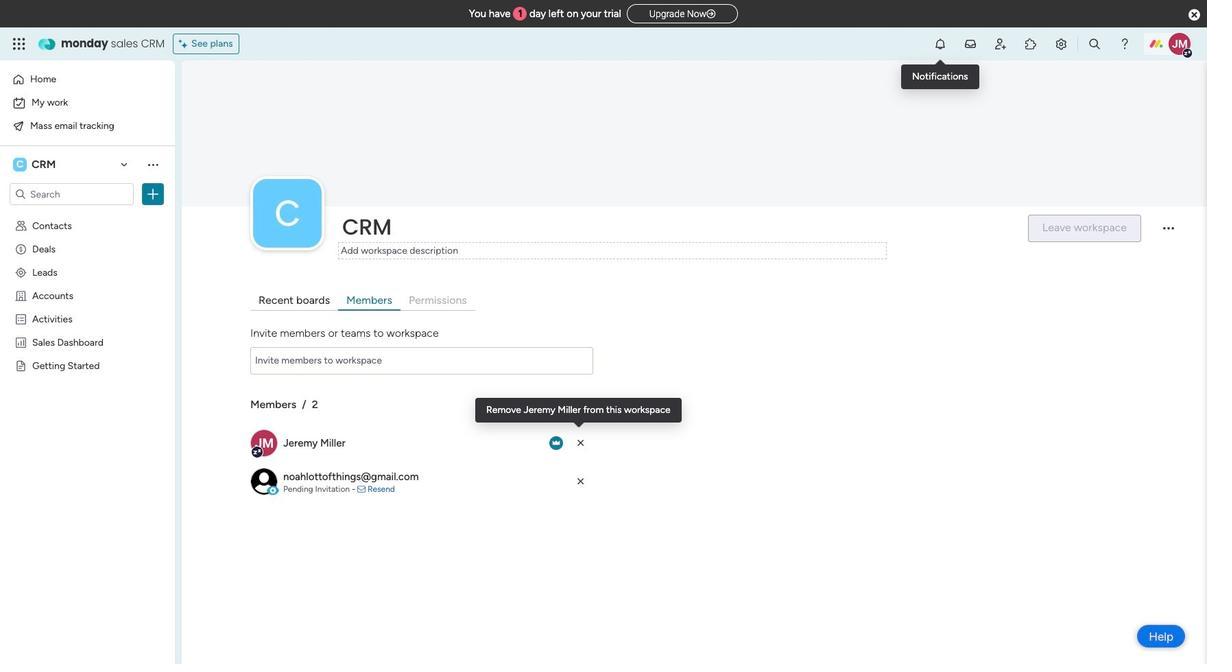 Task type: locate. For each thing, give the bounding box(es) containing it.
update feed image
[[964, 37, 978, 51]]

v2 ellipsis image
[[1164, 227, 1175, 239]]

invite members image
[[994, 37, 1008, 51]]

workspace image
[[13, 157, 27, 172]]

public dashboard image
[[14, 335, 27, 349]]

help image
[[1118, 37, 1132, 51]]

option
[[8, 69, 167, 91], [8, 92, 167, 114], [8, 115, 167, 137], [0, 213, 175, 216]]

None field
[[339, 213, 1017, 241]]

None text field
[[250, 347, 593, 375]]

list box
[[0, 211, 175, 562]]

select product image
[[12, 37, 26, 51]]

public board image
[[14, 359, 27, 372]]

notifications image
[[934, 37, 947, 51]]



Task type: describe. For each thing, give the bounding box(es) containing it.
Invite members to workspace text field
[[250, 347, 593, 375]]

workspace selection element
[[13, 156, 58, 173]]

search everything image
[[1088, 37, 1102, 51]]

new crown image
[[550, 436, 563, 450]]

workspace image
[[253, 179, 322, 248]]

see plans image
[[179, 36, 191, 51]]

dapulse rightstroke image
[[707, 9, 716, 19]]

options image
[[146, 187, 160, 201]]

emails settings image
[[1054, 37, 1068, 51]]

monday marketplace image
[[1024, 37, 1038, 51]]

Search in workspace field
[[29, 186, 115, 202]]

workspace options image
[[146, 158, 160, 171]]

envelope o image
[[357, 485, 366, 493]]

dapulse close image
[[1189, 8, 1201, 22]]

jeremy miller image
[[1169, 33, 1191, 55]]



Task type: vqa. For each thing, say whether or not it's contained in the screenshot.
Workspace selection element on the left top of page
yes



